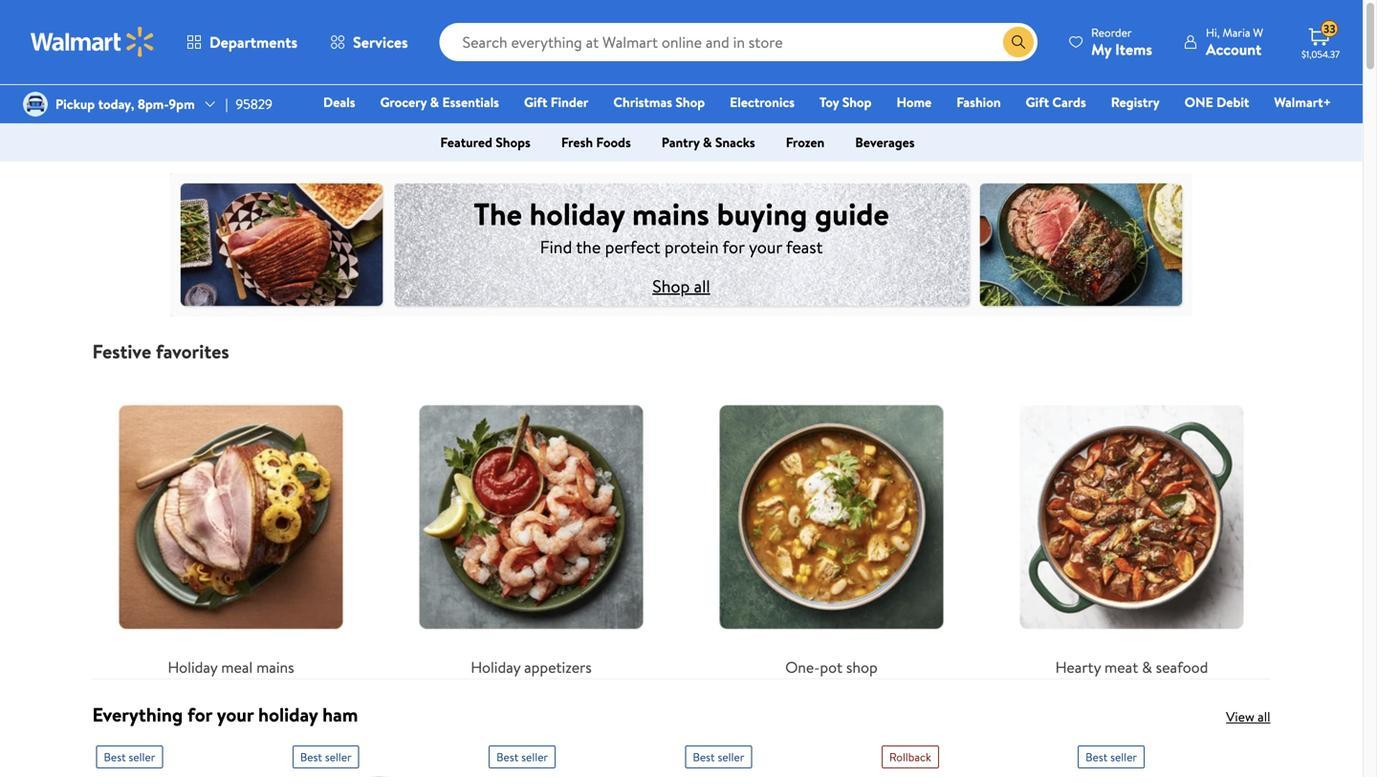 Task type: locate. For each thing, give the bounding box(es) containing it.
shop up the pantry at the top
[[675, 93, 705, 111]]

shop all
[[652, 274, 710, 298]]

search icon image
[[1011, 34, 1026, 50]]

holiday
[[168, 657, 217, 678], [471, 657, 520, 678]]

1 vertical spatial all
[[1258, 708, 1270, 726]]

mains for meal
[[256, 657, 294, 678]]

1 gift from the left
[[524, 93, 547, 111]]

0 horizontal spatial all
[[694, 274, 710, 298]]

|
[[225, 95, 228, 113]]

electronics link
[[721, 92, 803, 112]]

christmas shop
[[613, 93, 705, 111]]

4 seller from the left
[[718, 749, 744, 766]]

holiday mains guide image
[[170, 173, 1193, 317]]

2 vertical spatial &
[[1142, 657, 1152, 678]]

featured
[[440, 133, 492, 152]]

0 horizontal spatial mains
[[256, 657, 294, 678]]

3 best seller from the left
[[496, 749, 548, 766]]

deals
[[323, 93, 355, 111]]

1 horizontal spatial &
[[703, 133, 712, 152]]

0 horizontal spatial &
[[430, 93, 439, 111]]

 image
[[23, 92, 48, 117]]

holiday inside holiday appetizers link
[[471, 657, 520, 678]]

hi, maria w account
[[1206, 24, 1263, 60]]

0 vertical spatial &
[[430, 93, 439, 111]]

holiday down fresh
[[529, 192, 625, 235]]

& right meat
[[1142, 657, 1152, 678]]

shop down the protein
[[652, 274, 690, 298]]

1 holiday from the left
[[168, 657, 217, 678]]

meal
[[221, 657, 253, 678]]

buying
[[717, 192, 807, 235]]

deals link
[[315, 92, 364, 112]]

seafood
[[1156, 657, 1208, 678]]

fashion link
[[948, 92, 1009, 112]]

electronics
[[730, 93, 795, 111]]

1 horizontal spatial holiday
[[471, 657, 520, 678]]

view all link
[[1226, 708, 1270, 726]]

0 horizontal spatial gift
[[524, 93, 547, 111]]

one
[[1185, 93, 1213, 111]]

1 horizontal spatial mains
[[632, 192, 709, 235]]

all
[[694, 274, 710, 298], [1258, 708, 1270, 726]]

2 horizontal spatial &
[[1142, 657, 1152, 678]]

frozen
[[786, 133, 825, 152]]

0 vertical spatial mains
[[632, 192, 709, 235]]

foods
[[596, 133, 631, 152]]

pickup today, 8pm-9pm
[[55, 95, 195, 113]]

shop
[[675, 93, 705, 111], [842, 93, 872, 111], [652, 274, 690, 298]]

0 vertical spatial for
[[723, 235, 745, 259]]

maria
[[1223, 24, 1250, 41]]

for
[[723, 235, 745, 259], [187, 701, 212, 728]]

meat
[[1105, 657, 1138, 678]]

today,
[[98, 95, 134, 113]]

0 horizontal spatial holiday
[[168, 657, 217, 678]]

0 vertical spatial all
[[694, 274, 710, 298]]

1 vertical spatial &
[[703, 133, 712, 152]]

home
[[897, 93, 932, 111]]

seller
[[129, 749, 155, 766], [325, 749, 352, 766], [521, 749, 548, 766], [718, 749, 744, 766], [1110, 749, 1137, 766]]

shops
[[496, 133, 531, 152]]

gift left the cards
[[1026, 93, 1049, 111]]

holiday left ham
[[258, 701, 318, 728]]

w
[[1253, 24, 1263, 41]]

& inside dropdown button
[[703, 133, 712, 152]]

mains inside the holiday mains buying guide find the perfect protein for your feast
[[632, 192, 709, 235]]

mains down the pantry at the top
[[632, 192, 709, 235]]

reorder my items
[[1091, 24, 1152, 60]]

1 vertical spatial holiday
[[258, 701, 318, 728]]

walmart+ link
[[1266, 92, 1340, 112]]

gift
[[524, 93, 547, 111], [1026, 93, 1049, 111]]

mains right meal at the left bottom of page
[[256, 657, 294, 678]]

for down holiday meal mains
[[187, 701, 212, 728]]

1 horizontal spatial all
[[1258, 708, 1270, 726]]

your
[[749, 235, 782, 259], [217, 701, 254, 728]]

reorder
[[1091, 24, 1132, 41]]

all right "view"
[[1258, 708, 1270, 726]]

2 seller from the left
[[325, 749, 352, 766]]

your left feast
[[749, 235, 782, 259]]

registry
[[1111, 93, 1160, 111]]

1 vertical spatial mains
[[256, 657, 294, 678]]

2 holiday from the left
[[471, 657, 520, 678]]

toy shop
[[820, 93, 872, 111]]

view
[[1226, 708, 1255, 726]]

feast
[[786, 235, 823, 259]]

shop all link
[[652, 274, 710, 298]]

2 best seller from the left
[[300, 749, 352, 766]]

essentials
[[442, 93, 499, 111]]

holiday left meal at the left bottom of page
[[168, 657, 217, 678]]

1 horizontal spatial your
[[749, 235, 782, 259]]

snacks
[[715, 133, 755, 152]]

0 vertical spatial your
[[749, 235, 782, 259]]

1 horizontal spatial gift
[[1026, 93, 1049, 111]]

pickup
[[55, 95, 95, 113]]

1 horizontal spatial for
[[723, 235, 745, 259]]

shop right toy
[[842, 93, 872, 111]]

3 best from the left
[[496, 749, 519, 766]]

shop for christmas shop
[[675, 93, 705, 111]]

your down meal at the left bottom of page
[[217, 701, 254, 728]]

holiday left appetizers
[[471, 657, 520, 678]]

best
[[104, 749, 126, 766], [300, 749, 322, 766], [496, 749, 519, 766], [693, 749, 715, 766], [1086, 749, 1108, 766]]

list
[[81, 363, 1282, 679]]

all for shop all
[[694, 274, 710, 298]]

holiday inside holiday meal mains link
[[168, 657, 217, 678]]

2 best from the left
[[300, 749, 322, 766]]

& for grocery
[[430, 93, 439, 111]]

everything
[[92, 701, 183, 728]]

1 vertical spatial your
[[217, 701, 254, 728]]

holiday meal mains
[[168, 657, 294, 678]]

mains
[[632, 192, 709, 235], [256, 657, 294, 678]]

all down the protein
[[694, 274, 710, 298]]

1 horizontal spatial holiday
[[529, 192, 625, 235]]

& right grocery in the top left of the page
[[430, 93, 439, 111]]

holiday
[[529, 192, 625, 235], [258, 701, 318, 728]]

2 gift from the left
[[1026, 93, 1049, 111]]

gift left finder
[[524, 93, 547, 111]]

all for view all
[[1258, 708, 1270, 726]]

$1,054.37
[[1302, 48, 1340, 61]]

account
[[1206, 39, 1262, 60]]

for right the protein
[[723, 235, 745, 259]]

hearty meat & seafood
[[1055, 657, 1208, 678]]

beverages button
[[840, 127, 930, 158]]

& for pantry
[[703, 133, 712, 152]]

0 vertical spatial holiday
[[529, 192, 625, 235]]

0 horizontal spatial for
[[187, 701, 212, 728]]

& right the pantry at the top
[[703, 133, 712, 152]]

8pm-
[[138, 95, 169, 113]]

0 horizontal spatial your
[[217, 701, 254, 728]]

one-pot shop link
[[693, 379, 970, 679]]

pot
[[820, 657, 843, 678]]

best seller
[[104, 749, 155, 766], [300, 749, 352, 766], [496, 749, 548, 766], [693, 749, 744, 766], [1086, 749, 1137, 766]]



Task type: describe. For each thing, give the bounding box(es) containing it.
protein
[[665, 235, 719, 259]]

beverages
[[855, 133, 915, 152]]

my
[[1091, 39, 1111, 60]]

4 best seller from the left
[[693, 749, 744, 766]]

frozen button
[[771, 127, 840, 158]]

items
[[1115, 39, 1152, 60]]

one debit link
[[1176, 92, 1258, 112]]

9pm
[[169, 95, 195, 113]]

pantry & snacks
[[662, 133, 755, 152]]

holiday appetizers
[[471, 657, 592, 678]]

grocery & essentials link
[[372, 92, 508, 112]]

perfect
[[605, 235, 660, 259]]

shop for toy shop
[[842, 93, 872, 111]]

gift finder link
[[515, 92, 597, 112]]

rollback
[[889, 749, 931, 766]]

Search search field
[[440, 23, 1038, 61]]

grocery & essentials
[[380, 93, 499, 111]]

your inside the holiday mains buying guide find the perfect protein for your feast
[[749, 235, 782, 259]]

0 horizontal spatial holiday
[[258, 701, 318, 728]]

4 best from the left
[[693, 749, 715, 766]]

fashion
[[956, 93, 1001, 111]]

hi,
[[1206, 24, 1220, 41]]

christmas
[[613, 93, 672, 111]]

fresh foods
[[561, 133, 631, 152]]

debit
[[1217, 93, 1249, 111]]

festive favorites
[[92, 338, 229, 365]]

33
[[1324, 21, 1336, 37]]

christmas shop link
[[605, 92, 714, 112]]

gift finder
[[524, 93, 588, 111]]

festive
[[92, 338, 151, 365]]

1 seller from the left
[[129, 749, 155, 766]]

featured shops
[[440, 133, 531, 152]]

appetizers
[[524, 657, 592, 678]]

holiday for holiday meal mains
[[168, 657, 217, 678]]

fresh
[[561, 133, 593, 152]]

featured shops button
[[425, 127, 546, 158]]

everything for your holiday ham
[[92, 701, 358, 728]]

gift cards link
[[1017, 92, 1095, 112]]

ham
[[322, 701, 358, 728]]

the holiday mains buying guide find the perfect protein for your feast
[[474, 192, 889, 259]]

1 best seller from the left
[[104, 749, 155, 766]]

favorites
[[156, 338, 229, 365]]

one debit
[[1185, 93, 1249, 111]]

services button
[[314, 19, 424, 65]]

mains for holiday
[[632, 192, 709, 235]]

fresh foods button
[[546, 127, 646, 158]]

grocery
[[380, 93, 427, 111]]

departments button
[[170, 19, 314, 65]]

one-pot shop
[[785, 657, 878, 678]]

holiday meal mains link
[[92, 379, 370, 679]]

5 best from the left
[[1086, 749, 1108, 766]]

guide
[[815, 192, 889, 235]]

services
[[353, 32, 408, 53]]

hearty
[[1055, 657, 1101, 678]]

the
[[576, 235, 601, 259]]

list containing holiday meal mains
[[81, 363, 1282, 679]]

holiday inside the holiday mains buying guide find the perfect protein for your feast
[[529, 192, 625, 235]]

departments
[[209, 32, 297, 53]]

holiday appetizers link
[[393, 379, 670, 679]]

5 seller from the left
[[1110, 749, 1137, 766]]

finder
[[551, 93, 588, 111]]

registry link
[[1102, 92, 1168, 112]]

1 best from the left
[[104, 749, 126, 766]]

pantry
[[662, 133, 700, 152]]

95829
[[236, 95, 272, 113]]

for inside the holiday mains buying guide find the perfect protein for your feast
[[723, 235, 745, 259]]

view all
[[1226, 708, 1270, 726]]

3 seller from the left
[[521, 749, 548, 766]]

shop
[[846, 657, 878, 678]]

gift for gift finder
[[524, 93, 547, 111]]

gift cards
[[1026, 93, 1086, 111]]

Walmart Site-Wide search field
[[440, 23, 1038, 61]]

cards
[[1052, 93, 1086, 111]]

gift for gift cards
[[1026, 93, 1049, 111]]

pantry & snacks button
[[646, 127, 771, 158]]

1 vertical spatial for
[[187, 701, 212, 728]]

holiday for holiday appetizers
[[471, 657, 520, 678]]

the
[[474, 192, 522, 235]]

walmart+
[[1274, 93, 1331, 111]]

5 best seller from the left
[[1086, 749, 1137, 766]]

| 95829
[[225, 95, 272, 113]]

home link
[[888, 92, 940, 112]]

find
[[540, 235, 572, 259]]

hearty meat & seafood link
[[993, 379, 1270, 679]]

walmart image
[[31, 27, 155, 57]]

toy shop link
[[811, 92, 880, 112]]



Task type: vqa. For each thing, say whether or not it's contained in the screenshot.
Essentials at left top
yes



